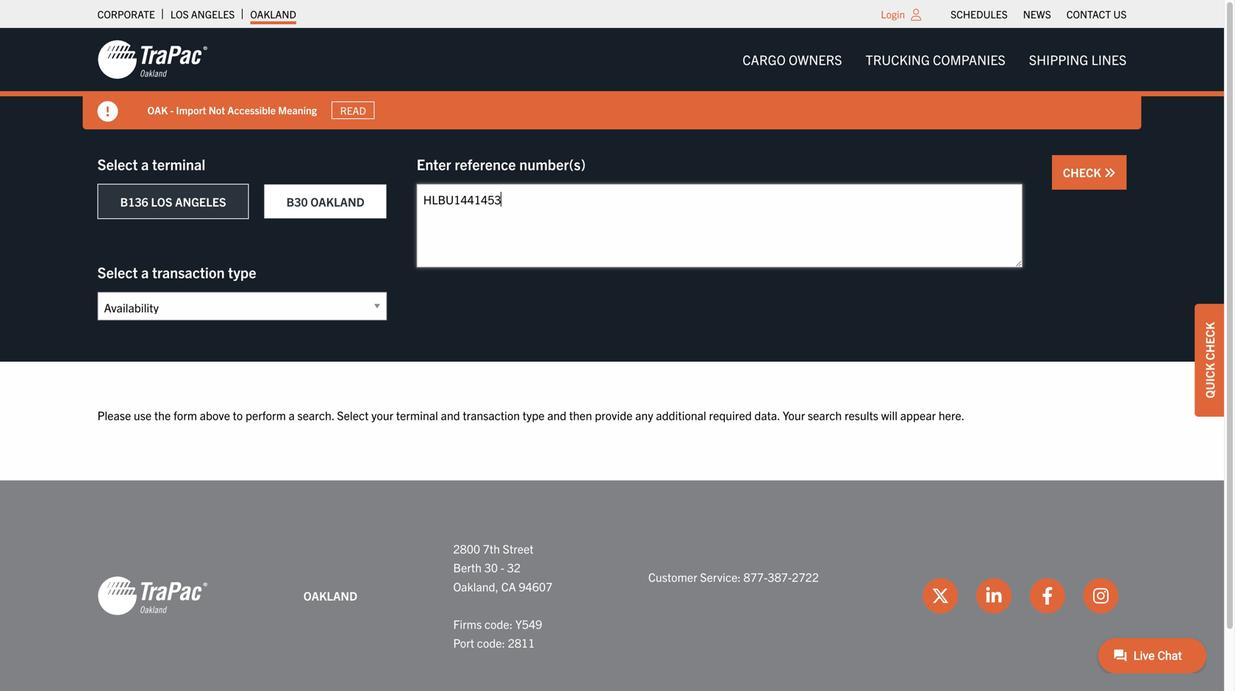 Task type: locate. For each thing, give the bounding box(es) containing it.
0 horizontal spatial check
[[1063, 165, 1104, 179]]

menu bar down light icon
[[731, 45, 1139, 74]]

1 vertical spatial transaction
[[463, 408, 520, 422]]

0 vertical spatial check
[[1063, 165, 1104, 179]]

please use the form above to perform a search. select your terminal and transaction type and then provide any additional required data. your search results will appear here.
[[97, 408, 965, 422]]

1 vertical spatial oakland
[[311, 194, 365, 209]]

oak
[[147, 103, 168, 117]]

read link
[[332, 101, 375, 119]]

0 vertical spatial terminal
[[152, 155, 205, 173]]

1 vertical spatial type
[[523, 408, 545, 422]]

code: up 2811
[[485, 617, 513, 631]]

a for terminal
[[141, 155, 149, 173]]

877-
[[744, 569, 768, 584]]

type
[[228, 263, 256, 281], [523, 408, 545, 422]]

angeles
[[191, 7, 235, 21], [175, 194, 226, 209]]

0 horizontal spatial and
[[441, 408, 460, 422]]

search.
[[297, 408, 334, 422]]

1 vertical spatial oakland image
[[97, 575, 208, 616]]

menu bar up shipping
[[943, 4, 1135, 24]]

los
[[171, 7, 189, 21], [151, 194, 172, 209]]

- left 32
[[501, 560, 505, 575]]

0 vertical spatial menu bar
[[943, 4, 1135, 24]]

1 vertical spatial menu bar
[[731, 45, 1139, 74]]

provide
[[595, 408, 633, 422]]

oakland,
[[453, 579, 499, 594]]

a up b136
[[141, 155, 149, 173]]

1 horizontal spatial check
[[1202, 322, 1217, 360]]

0 horizontal spatial type
[[228, 263, 256, 281]]

a
[[141, 155, 149, 173], [141, 263, 149, 281], [289, 408, 295, 422]]

select for select a terminal
[[97, 155, 138, 173]]

select left your
[[337, 408, 369, 422]]

los right b136
[[151, 194, 172, 209]]

2 vertical spatial a
[[289, 408, 295, 422]]

enter
[[417, 155, 451, 173]]

menu bar
[[943, 4, 1135, 24], [731, 45, 1139, 74]]

contact us
[[1067, 7, 1127, 21]]

0 vertical spatial oakland image
[[97, 39, 208, 80]]

select for select a transaction type
[[97, 263, 138, 281]]

2800
[[453, 541, 480, 556]]

terminal right your
[[396, 408, 438, 422]]

0 vertical spatial a
[[141, 155, 149, 173]]

reference
[[455, 155, 516, 173]]

trucking companies
[[866, 51, 1006, 68]]

1 vertical spatial terminal
[[396, 408, 438, 422]]

data.
[[755, 408, 780, 422]]

search
[[808, 408, 842, 422]]

y549
[[515, 617, 542, 631]]

terminal
[[152, 155, 205, 173], [396, 408, 438, 422]]

2811
[[508, 635, 535, 650]]

angeles left oakland link
[[191, 7, 235, 21]]

2 and from the left
[[547, 408, 567, 422]]

-
[[170, 103, 174, 117], [501, 560, 505, 575]]

1 horizontal spatial -
[[501, 560, 505, 575]]

firms
[[453, 617, 482, 631]]

0 vertical spatial los
[[171, 7, 189, 21]]

schedules
[[951, 7, 1008, 21]]

corporate
[[97, 7, 155, 21]]

footer
[[0, 481, 1224, 691]]

32
[[507, 560, 521, 575]]

los angeles
[[171, 7, 235, 21]]

0 horizontal spatial transaction
[[152, 263, 225, 281]]

1 vertical spatial -
[[501, 560, 505, 575]]

any
[[635, 408, 653, 422]]

news link
[[1023, 4, 1051, 24]]

menu bar containing schedules
[[943, 4, 1135, 24]]

us
[[1114, 7, 1127, 21]]

0 vertical spatial angeles
[[191, 7, 235, 21]]

and left then
[[547, 408, 567, 422]]

code: right port
[[477, 635, 505, 650]]

form
[[173, 408, 197, 422]]

angeles inside los angeles link
[[191, 7, 235, 21]]

news
[[1023, 7, 1051, 21]]

b136 los angeles
[[120, 194, 226, 209]]

Enter reference number(s) text field
[[417, 184, 1023, 268]]

shipping
[[1029, 51, 1089, 68]]

oakland image
[[97, 39, 208, 80], [97, 575, 208, 616]]

then
[[569, 408, 592, 422]]

login
[[881, 7, 905, 21]]

solid image
[[1104, 167, 1116, 179]]

to
[[233, 408, 243, 422]]

terminal up the b136 los angeles
[[152, 155, 205, 173]]

banner
[[0, 28, 1235, 129]]

companies
[[933, 51, 1006, 68]]

los right corporate
[[171, 7, 189, 21]]

2 vertical spatial select
[[337, 408, 369, 422]]

angeles down select a terminal
[[175, 194, 226, 209]]

oakland
[[250, 7, 296, 21], [311, 194, 365, 209], [304, 588, 357, 603]]

0 horizontal spatial terminal
[[152, 155, 205, 173]]

30
[[484, 560, 498, 575]]

select up b136
[[97, 155, 138, 173]]

check
[[1063, 165, 1104, 179], [1202, 322, 1217, 360]]

cargo owners link
[[731, 45, 854, 74]]

1 horizontal spatial and
[[547, 408, 567, 422]]

quick check
[[1202, 322, 1217, 398]]

corporate link
[[97, 4, 155, 24]]

street
[[503, 541, 534, 556]]

0 vertical spatial transaction
[[152, 263, 225, 281]]

- inside the 2800 7th street berth 30 - 32 oakland, ca 94607
[[501, 560, 505, 575]]

1 vertical spatial code:
[[477, 635, 505, 650]]

1 vertical spatial select
[[97, 263, 138, 281]]

and right your
[[441, 408, 460, 422]]

code:
[[485, 617, 513, 631], [477, 635, 505, 650]]

and
[[441, 408, 460, 422], [547, 408, 567, 422]]

transaction
[[152, 263, 225, 281], [463, 408, 520, 422]]

your
[[783, 408, 805, 422]]

contact us link
[[1067, 4, 1127, 24]]

0 vertical spatial select
[[97, 155, 138, 173]]

a left the search.
[[289, 408, 295, 422]]

lines
[[1092, 51, 1127, 68]]

1 vertical spatial a
[[141, 263, 149, 281]]

b30 oakland
[[287, 194, 365, 209]]

enter reference number(s)
[[417, 155, 586, 173]]

- right oak
[[170, 103, 174, 117]]

1 vertical spatial check
[[1202, 322, 1217, 360]]

accessible
[[227, 103, 276, 117]]

0 vertical spatial -
[[170, 103, 174, 117]]

a down b136
[[141, 263, 149, 281]]

schedules link
[[951, 4, 1008, 24]]

not
[[209, 103, 225, 117]]

berth
[[453, 560, 482, 575]]

above
[[200, 408, 230, 422]]

trucking
[[866, 51, 930, 68]]

select
[[97, 155, 138, 173], [97, 263, 138, 281], [337, 408, 369, 422]]

select down b136
[[97, 263, 138, 281]]

shipping lines
[[1029, 51, 1127, 68]]



Task type: vqa. For each thing, say whether or not it's contained in the screenshot.
Oakland,
yes



Task type: describe. For each thing, give the bounding box(es) containing it.
customer service: 877-387-2722
[[648, 569, 819, 584]]

0 vertical spatial code:
[[485, 617, 513, 631]]

please
[[97, 408, 131, 422]]

b30
[[287, 194, 308, 209]]

contact
[[1067, 7, 1111, 21]]

the
[[154, 408, 171, 422]]

check inside "button"
[[1063, 165, 1104, 179]]

94607
[[519, 579, 553, 594]]

port
[[453, 635, 474, 650]]

will
[[881, 408, 898, 422]]

banner containing cargo owners
[[0, 28, 1235, 129]]

los inside los angeles link
[[171, 7, 189, 21]]

b136
[[120, 194, 148, 209]]

select a terminal
[[97, 155, 205, 173]]

results
[[845, 408, 879, 422]]

2722
[[792, 569, 819, 584]]

firms code:  y549 port code:  2811
[[453, 617, 542, 650]]

ca
[[501, 579, 516, 594]]

trucking companies link
[[854, 45, 1018, 74]]

your
[[371, 408, 394, 422]]

owners
[[789, 51, 842, 68]]

quick check link
[[1195, 304, 1224, 417]]

1 horizontal spatial transaction
[[463, 408, 520, 422]]

1 vertical spatial los
[[151, 194, 172, 209]]

check button
[[1052, 155, 1127, 190]]

cargo owners
[[743, 51, 842, 68]]

service:
[[700, 569, 741, 584]]

1 and from the left
[[441, 408, 460, 422]]

menu bar containing cargo owners
[[731, 45, 1139, 74]]

cargo
[[743, 51, 786, 68]]

login link
[[881, 7, 905, 21]]

read
[[340, 104, 366, 117]]

7th
[[483, 541, 500, 556]]

number(s)
[[519, 155, 586, 173]]

appear
[[901, 408, 936, 422]]

oak - import not accessible meaning
[[147, 103, 317, 117]]

light image
[[911, 9, 921, 21]]

import
[[176, 103, 206, 117]]

los angeles link
[[171, 4, 235, 24]]

1 oakland image from the top
[[97, 39, 208, 80]]

0 vertical spatial oakland
[[250, 7, 296, 21]]

use
[[134, 408, 152, 422]]

2800 7th street berth 30 - 32 oakland, ca 94607
[[453, 541, 553, 594]]

2 vertical spatial oakland
[[304, 588, 357, 603]]

shipping lines link
[[1018, 45, 1139, 74]]

2 oakland image from the top
[[97, 575, 208, 616]]

1 horizontal spatial type
[[523, 408, 545, 422]]

perform
[[246, 408, 286, 422]]

0 horizontal spatial -
[[170, 103, 174, 117]]

footer containing 2800 7th street
[[0, 481, 1224, 691]]

oakland link
[[250, 4, 296, 24]]

solid image
[[97, 101, 118, 122]]

additional
[[656, 408, 706, 422]]

customer
[[648, 569, 698, 584]]

387-
[[768, 569, 792, 584]]

here.
[[939, 408, 965, 422]]

1 horizontal spatial terminal
[[396, 408, 438, 422]]

required
[[709, 408, 752, 422]]

quick
[[1202, 363, 1217, 398]]

a for transaction
[[141, 263, 149, 281]]

select a transaction type
[[97, 263, 256, 281]]

0 vertical spatial type
[[228, 263, 256, 281]]

meaning
[[278, 103, 317, 117]]

1 vertical spatial angeles
[[175, 194, 226, 209]]



